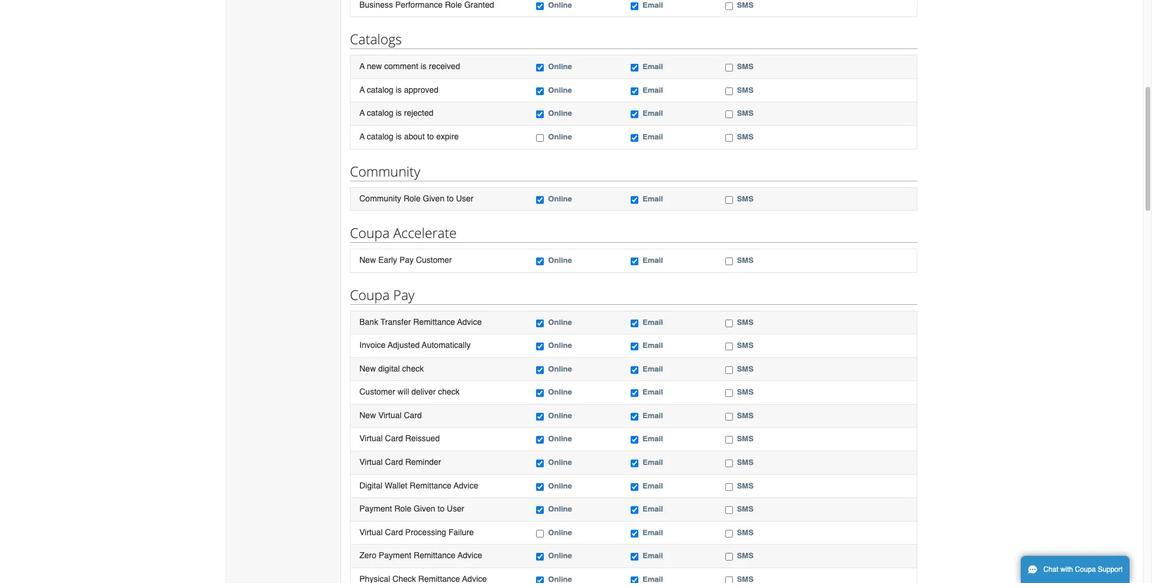 Task type: describe. For each thing, give the bounding box(es) containing it.
virtual card processing failure
[[360, 528, 474, 538]]

1 vertical spatial check
[[438, 388, 460, 397]]

invoice adjusted automatically
[[360, 341, 471, 350]]

bank transfer remittance advice
[[360, 317, 482, 327]]

sms for a catalog is approved
[[737, 86, 754, 95]]

online for a catalog is rejected
[[549, 109, 572, 118]]

email for virtual card reminder
[[643, 458, 664, 467]]

new early pay customer
[[360, 256, 452, 265]]

new
[[367, 62, 382, 71]]

chat with coupa support button
[[1022, 557, 1131, 584]]

online for virtual card reissued
[[549, 435, 572, 444]]

0 horizontal spatial to
[[427, 132, 434, 141]]

to for community role given to user
[[447, 194, 454, 203]]

catalogs
[[350, 30, 402, 49]]

online for customer will deliver check
[[549, 388, 572, 397]]

early
[[379, 256, 397, 265]]

zero payment remittance advice
[[360, 551, 483, 561]]

virtual card reminder
[[360, 458, 441, 467]]

is left received
[[421, 62, 427, 71]]

adjusted
[[388, 341, 420, 350]]

approved
[[404, 85, 439, 95]]

1 vertical spatial pay
[[393, 285, 415, 304]]

remittance for wallet
[[410, 481, 452, 491]]

sms for virtual card reissued
[[737, 435, 754, 444]]

chat with coupa support
[[1044, 566, 1124, 574]]

user for community role given to user
[[456, 194, 474, 203]]

community for community
[[350, 162, 421, 181]]

deliver
[[412, 388, 436, 397]]

sms for a new comment is received
[[737, 62, 754, 71]]

sms for new virtual card
[[737, 412, 754, 421]]

card down customer will deliver check
[[404, 411, 422, 421]]

virtual for virtual card processing failure
[[360, 528, 383, 538]]

email for community role given to user
[[643, 194, 664, 203]]

given for community
[[423, 194, 445, 203]]

online for invoice adjusted automatically
[[549, 341, 572, 350]]

email for a catalog is approved
[[643, 86, 664, 95]]

community role given to user
[[360, 194, 474, 203]]

email for bank transfer remittance advice
[[643, 318, 664, 327]]

online for virtual card reminder
[[549, 458, 572, 467]]

bank
[[360, 317, 379, 327]]

catalog for a catalog is approved
[[367, 85, 394, 95]]

new for new virtual card
[[360, 411, 376, 421]]

to for payment role given to user
[[438, 505, 445, 514]]

new for new digital check
[[360, 364, 376, 374]]

virtual for virtual card reminder
[[360, 458, 383, 467]]

transfer
[[381, 317, 411, 327]]

community for community role given to user
[[360, 194, 402, 203]]

email for virtual card reissued
[[643, 435, 664, 444]]

0 vertical spatial check
[[402, 364, 424, 374]]

virtual up virtual card reissued
[[379, 411, 402, 421]]

1 online from the top
[[549, 0, 572, 9]]

coupa accelerate
[[350, 224, 457, 243]]

a catalog is about to expire
[[360, 132, 459, 141]]

sms for a catalog is rejected
[[737, 109, 754, 118]]

0 vertical spatial payment
[[360, 505, 392, 514]]

1 vertical spatial payment
[[379, 551, 412, 561]]

automatically
[[422, 341, 471, 350]]

wallet
[[385, 481, 408, 491]]

0 vertical spatial pay
[[400, 256, 414, 265]]

email for zero payment remittance advice
[[643, 552, 664, 561]]

payment role given to user
[[360, 505, 465, 514]]

zero
[[360, 551, 377, 561]]

sms for customer will deliver check
[[737, 388, 754, 397]]

new virtual card
[[360, 411, 422, 421]]

email for a catalog is rejected
[[643, 109, 664, 118]]

about
[[404, 132, 425, 141]]

email for customer will deliver check
[[643, 388, 664, 397]]

online for community role given to user
[[549, 194, 572, 203]]

online for a catalog is about to expire
[[549, 132, 572, 141]]

is for about
[[396, 132, 402, 141]]

a for a catalog is approved
[[360, 85, 365, 95]]

invoice
[[360, 341, 386, 350]]

sms for virtual card reminder
[[737, 458, 754, 467]]

reissued
[[406, 434, 440, 444]]

with
[[1061, 566, 1074, 574]]



Task type: vqa. For each thing, say whether or not it's contained in the screenshot.
'Supplier Diversity & Inclusion' dropdown button
no



Task type: locate. For each thing, give the bounding box(es) containing it.
role
[[404, 194, 421, 203], [395, 505, 412, 514]]

new for new early pay customer
[[360, 256, 376, 265]]

10 online from the top
[[549, 365, 572, 374]]

4 sms from the top
[[737, 109, 754, 118]]

16 sms from the top
[[737, 505, 754, 514]]

2 horizontal spatial to
[[447, 194, 454, 203]]

role for community
[[404, 194, 421, 203]]

coupa up early
[[350, 224, 390, 243]]

1 vertical spatial given
[[414, 505, 436, 514]]

email for new digital check
[[643, 365, 664, 374]]

11 sms from the top
[[737, 388, 754, 397]]

3 online from the top
[[549, 86, 572, 95]]

catalog down a catalog is rejected
[[367, 132, 394, 141]]

remittance for payment
[[414, 551, 456, 561]]

email for a catalog is about to expire
[[643, 132, 664, 141]]

expire
[[437, 132, 459, 141]]

email for invoice adjusted automatically
[[643, 341, 664, 350]]

0 vertical spatial community
[[350, 162, 421, 181]]

0 vertical spatial role
[[404, 194, 421, 203]]

new
[[360, 256, 376, 265], [360, 364, 376, 374], [360, 411, 376, 421]]

card down payment role given to user
[[385, 528, 403, 538]]

failure
[[449, 528, 474, 538]]

is for approved
[[396, 85, 402, 95]]

digital
[[379, 364, 400, 374]]

1 email from the top
[[643, 0, 664, 9]]

online for virtual card processing failure
[[549, 529, 572, 538]]

1 vertical spatial remittance
[[410, 481, 452, 491]]

a left new
[[360, 62, 365, 71]]

1 horizontal spatial customer
[[416, 256, 452, 265]]

0 vertical spatial catalog
[[367, 85, 394, 95]]

14 sms from the top
[[737, 458, 754, 467]]

1 vertical spatial community
[[360, 194, 402, 203]]

online for zero payment remittance advice
[[549, 552, 572, 561]]

3 catalog from the top
[[367, 132, 394, 141]]

0 vertical spatial to
[[427, 132, 434, 141]]

user for payment role given to user
[[447, 505, 465, 514]]

13 email from the top
[[643, 435, 664, 444]]

0 vertical spatial given
[[423, 194, 445, 203]]

1 sms from the top
[[737, 0, 754, 9]]

16 email from the top
[[643, 505, 664, 514]]

1 vertical spatial role
[[395, 505, 412, 514]]

15 sms from the top
[[737, 482, 754, 491]]

2 catalog from the top
[[367, 108, 394, 118]]

new digital check
[[360, 364, 424, 374]]

community
[[350, 162, 421, 181], [360, 194, 402, 203]]

1 horizontal spatial check
[[438, 388, 460, 397]]

remittance for transfer
[[414, 317, 455, 327]]

chat
[[1044, 566, 1059, 574]]

given for payment
[[414, 505, 436, 514]]

remittance down reminder
[[410, 481, 452, 491]]

community up 'coupa accelerate'
[[360, 194, 402, 203]]

6 email from the top
[[643, 194, 664, 203]]

8 sms from the top
[[737, 318, 754, 327]]

coupa inside button
[[1076, 566, 1097, 574]]

sms for zero payment remittance advice
[[737, 552, 754, 561]]

given
[[423, 194, 445, 203], [414, 505, 436, 514]]

6 online from the top
[[549, 194, 572, 203]]

remittance
[[414, 317, 455, 327], [410, 481, 452, 491], [414, 551, 456, 561]]

0 horizontal spatial customer
[[360, 388, 396, 397]]

4 a from the top
[[360, 132, 365, 141]]

1 vertical spatial customer
[[360, 388, 396, 397]]

2 a from the top
[[360, 85, 365, 95]]

2 new from the top
[[360, 364, 376, 374]]

11 online from the top
[[549, 388, 572, 397]]

is left rejected
[[396, 108, 402, 118]]

online for new early pay customer
[[549, 256, 572, 265]]

to up accelerate
[[447, 194, 454, 203]]

catalog down the a catalog is approved
[[367, 108, 394, 118]]

email for virtual card processing failure
[[643, 529, 664, 538]]

customer down accelerate
[[416, 256, 452, 265]]

5 sms from the top
[[737, 132, 754, 141]]

1 vertical spatial to
[[447, 194, 454, 203]]

card up wallet at bottom
[[385, 458, 403, 467]]

check right deliver
[[438, 388, 460, 397]]

digital
[[360, 481, 383, 491]]

0 vertical spatial user
[[456, 194, 474, 203]]

card for reissued
[[385, 434, 403, 444]]

is left about
[[396, 132, 402, 141]]

1 horizontal spatial to
[[438, 505, 445, 514]]

catalog down new
[[367, 85, 394, 95]]

None checkbox
[[631, 2, 639, 10], [726, 2, 733, 10], [537, 64, 544, 72], [631, 64, 639, 72], [726, 64, 733, 72], [631, 87, 639, 95], [726, 87, 733, 95], [726, 111, 733, 119], [537, 134, 544, 142], [726, 134, 733, 142], [537, 196, 544, 204], [631, 196, 639, 204], [726, 196, 733, 204], [631, 258, 639, 266], [726, 258, 733, 266], [631, 320, 639, 327], [631, 343, 639, 351], [537, 367, 544, 374], [631, 367, 639, 374], [631, 390, 639, 398], [537, 413, 544, 421], [726, 437, 733, 445], [726, 484, 733, 491], [537, 507, 544, 515], [631, 507, 639, 515], [726, 507, 733, 515], [631, 530, 639, 538], [726, 530, 733, 538], [631, 554, 639, 562], [726, 554, 733, 562], [631, 2, 639, 10], [726, 2, 733, 10], [537, 64, 544, 72], [631, 64, 639, 72], [726, 64, 733, 72], [631, 87, 639, 95], [726, 87, 733, 95], [726, 111, 733, 119], [537, 134, 544, 142], [726, 134, 733, 142], [537, 196, 544, 204], [631, 196, 639, 204], [726, 196, 733, 204], [631, 258, 639, 266], [726, 258, 733, 266], [631, 320, 639, 327], [631, 343, 639, 351], [537, 367, 544, 374], [631, 367, 639, 374], [631, 390, 639, 398], [537, 413, 544, 421], [726, 437, 733, 445], [726, 484, 733, 491], [537, 507, 544, 515], [631, 507, 639, 515], [726, 507, 733, 515], [631, 530, 639, 538], [726, 530, 733, 538], [631, 554, 639, 562], [726, 554, 733, 562]]

18 online from the top
[[549, 552, 572, 561]]

10 sms from the top
[[737, 365, 754, 374]]

2 vertical spatial to
[[438, 505, 445, 514]]

8 online from the top
[[549, 318, 572, 327]]

sms for virtual card processing failure
[[737, 529, 754, 538]]

email for a new comment is received
[[643, 62, 664, 71]]

7 email from the top
[[643, 256, 664, 265]]

comment
[[385, 62, 419, 71]]

pay
[[400, 256, 414, 265], [393, 285, 415, 304]]

advice up automatically
[[457, 317, 482, 327]]

10 email from the top
[[643, 365, 664, 374]]

13 sms from the top
[[737, 435, 754, 444]]

3 email from the top
[[643, 86, 664, 95]]

12 online from the top
[[549, 412, 572, 421]]

processing
[[406, 528, 447, 538]]

18 sms from the top
[[737, 552, 754, 561]]

2 online from the top
[[549, 62, 572, 71]]

12 sms from the top
[[737, 412, 754, 421]]

a up a catalog is rejected
[[360, 85, 365, 95]]

13 online from the top
[[549, 435, 572, 444]]

sms
[[737, 0, 754, 9], [737, 62, 754, 71], [737, 86, 754, 95], [737, 109, 754, 118], [737, 132, 754, 141], [737, 194, 754, 203], [737, 256, 754, 265], [737, 318, 754, 327], [737, 341, 754, 350], [737, 365, 754, 374], [737, 388, 754, 397], [737, 412, 754, 421], [737, 435, 754, 444], [737, 458, 754, 467], [737, 482, 754, 491], [737, 505, 754, 514], [737, 529, 754, 538], [737, 552, 754, 561]]

4 email from the top
[[643, 109, 664, 118]]

2 sms from the top
[[737, 62, 754, 71]]

0 vertical spatial remittance
[[414, 317, 455, 327]]

payment down digital
[[360, 505, 392, 514]]

0 vertical spatial customer
[[416, 256, 452, 265]]

7 sms from the top
[[737, 256, 754, 265]]

18 email from the top
[[643, 552, 664, 561]]

7 online from the top
[[549, 256, 572, 265]]

card
[[404, 411, 422, 421], [385, 434, 403, 444], [385, 458, 403, 467], [385, 528, 403, 538]]

user
[[456, 194, 474, 203], [447, 505, 465, 514]]

virtual
[[379, 411, 402, 421], [360, 434, 383, 444], [360, 458, 383, 467], [360, 528, 383, 538]]

17 online from the top
[[549, 529, 572, 538]]

sms for new early pay customer
[[737, 256, 754, 265]]

11 email from the top
[[643, 388, 664, 397]]

2 vertical spatial coupa
[[1076, 566, 1097, 574]]

8 email from the top
[[643, 318, 664, 327]]

2 vertical spatial advice
[[458, 551, 483, 561]]

None checkbox
[[537, 2, 544, 10], [537, 87, 544, 95], [537, 111, 544, 119], [631, 111, 639, 119], [631, 134, 639, 142], [537, 258, 544, 266], [537, 320, 544, 327], [726, 320, 733, 327], [537, 343, 544, 351], [726, 343, 733, 351], [726, 367, 733, 374], [537, 390, 544, 398], [726, 390, 733, 398], [631, 413, 639, 421], [726, 413, 733, 421], [537, 437, 544, 445], [631, 437, 639, 445], [537, 460, 544, 468], [631, 460, 639, 468], [726, 460, 733, 468], [537, 484, 544, 491], [631, 484, 639, 491], [537, 530, 544, 538], [537, 554, 544, 562], [537, 577, 544, 584], [631, 577, 639, 584], [726, 577, 733, 584], [537, 2, 544, 10], [537, 87, 544, 95], [537, 111, 544, 119], [631, 111, 639, 119], [631, 134, 639, 142], [537, 258, 544, 266], [537, 320, 544, 327], [726, 320, 733, 327], [537, 343, 544, 351], [726, 343, 733, 351], [726, 367, 733, 374], [537, 390, 544, 398], [726, 390, 733, 398], [631, 413, 639, 421], [726, 413, 733, 421], [537, 437, 544, 445], [631, 437, 639, 445], [537, 460, 544, 468], [631, 460, 639, 468], [726, 460, 733, 468], [537, 484, 544, 491], [631, 484, 639, 491], [537, 530, 544, 538], [537, 554, 544, 562], [537, 577, 544, 584], [631, 577, 639, 584], [726, 577, 733, 584]]

coupa for coupa pay
[[350, 285, 390, 304]]

is left approved
[[396, 85, 402, 95]]

0 horizontal spatial check
[[402, 364, 424, 374]]

email for new virtual card
[[643, 412, 664, 421]]

advice up the 'failure' on the bottom of page
[[454, 481, 479, 491]]

1 new from the top
[[360, 256, 376, 265]]

to
[[427, 132, 434, 141], [447, 194, 454, 203], [438, 505, 445, 514]]

online for new virtual card
[[549, 412, 572, 421]]

catalog
[[367, 85, 394, 95], [367, 108, 394, 118], [367, 132, 394, 141]]

coupa right the with
[[1076, 566, 1097, 574]]

1 vertical spatial coupa
[[350, 285, 390, 304]]

role down wallet at bottom
[[395, 505, 412, 514]]

accelerate
[[393, 224, 457, 243]]

new left the digital at left bottom
[[360, 364, 376, 374]]

role for payment
[[395, 505, 412, 514]]

payment
[[360, 505, 392, 514], [379, 551, 412, 561]]

pay up transfer
[[393, 285, 415, 304]]

a catalog is rejected
[[360, 108, 434, 118]]

14 email from the top
[[643, 458, 664, 467]]

17 sms from the top
[[737, 529, 754, 538]]

check
[[402, 364, 424, 374], [438, 388, 460, 397]]

email for payment role given to user
[[643, 505, 664, 514]]

0 vertical spatial advice
[[457, 317, 482, 327]]

card for processing
[[385, 528, 403, 538]]

advice for digital wallet remittance advice
[[454, 481, 479, 491]]

advice
[[457, 317, 482, 327], [454, 481, 479, 491], [458, 551, 483, 561]]

sms for a catalog is about to expire
[[737, 132, 754, 141]]

coupa pay
[[350, 285, 415, 304]]

3 sms from the top
[[737, 86, 754, 95]]

2 vertical spatial remittance
[[414, 551, 456, 561]]

a new comment is received
[[360, 62, 460, 71]]

received
[[429, 62, 460, 71]]

14 online from the top
[[549, 458, 572, 467]]

given up accelerate
[[423, 194, 445, 203]]

customer will deliver check
[[360, 388, 460, 397]]

online
[[549, 0, 572, 9], [549, 62, 572, 71], [549, 86, 572, 95], [549, 109, 572, 118], [549, 132, 572, 141], [549, 194, 572, 203], [549, 256, 572, 265], [549, 318, 572, 327], [549, 341, 572, 350], [549, 365, 572, 374], [549, 388, 572, 397], [549, 412, 572, 421], [549, 435, 572, 444], [549, 458, 572, 467], [549, 482, 572, 491], [549, 505, 572, 514], [549, 529, 572, 538], [549, 552, 572, 561]]

2 vertical spatial new
[[360, 411, 376, 421]]

1 vertical spatial advice
[[454, 481, 479, 491]]

online for new digital check
[[549, 365, 572, 374]]

6 sms from the top
[[737, 194, 754, 203]]

3 a from the top
[[360, 108, 365, 118]]

new left early
[[360, 256, 376, 265]]

reminder
[[406, 458, 441, 467]]

coupa for coupa accelerate
[[350, 224, 390, 243]]

virtual for virtual card reissued
[[360, 434, 383, 444]]

virtual up zero
[[360, 528, 383, 538]]

9 email from the top
[[643, 341, 664, 350]]

1 vertical spatial user
[[447, 505, 465, 514]]

online for payment role given to user
[[549, 505, 572, 514]]

advice down the 'failure' on the bottom of page
[[458, 551, 483, 561]]

1 catalog from the top
[[367, 85, 394, 95]]

email for new early pay customer
[[643, 256, 664, 265]]

5 email from the top
[[643, 132, 664, 141]]

9 sms from the top
[[737, 341, 754, 350]]

1 vertical spatial catalog
[[367, 108, 394, 118]]

support
[[1099, 566, 1124, 574]]

4 online from the top
[[549, 109, 572, 118]]

1 a from the top
[[360, 62, 365, 71]]

advice for zero payment remittance advice
[[458, 551, 483, 561]]

catalog for a catalog is about to expire
[[367, 132, 394, 141]]

a for a catalog is rejected
[[360, 108, 365, 118]]

user up the 'failure' on the bottom of page
[[447, 505, 465, 514]]

remittance down processing
[[414, 551, 456, 561]]

digital wallet remittance advice
[[360, 481, 479, 491]]

virtual down new virtual card
[[360, 434, 383, 444]]

9 online from the top
[[549, 341, 572, 350]]

17 email from the top
[[643, 529, 664, 538]]

online for bank transfer remittance advice
[[549, 318, 572, 327]]

check down invoice adjusted automatically
[[402, 364, 424, 374]]

online for digital wallet remittance advice
[[549, 482, 572, 491]]

sms for community role given to user
[[737, 194, 754, 203]]

virtual up digital
[[360, 458, 383, 467]]

pay right early
[[400, 256, 414, 265]]

15 email from the top
[[643, 482, 664, 491]]

payment right zero
[[379, 551, 412, 561]]

new up virtual card reissued
[[360, 411, 376, 421]]

coupa
[[350, 224, 390, 243], [350, 285, 390, 304], [1076, 566, 1097, 574]]

rejected
[[404, 108, 434, 118]]

3 new from the top
[[360, 411, 376, 421]]

virtual card reissued
[[360, 434, 440, 444]]

sms for digital wallet remittance advice
[[737, 482, 754, 491]]

card down new virtual card
[[385, 434, 403, 444]]

customer left will
[[360, 388, 396, 397]]

sms for new digital check
[[737, 365, 754, 374]]

given up processing
[[414, 505, 436, 514]]

advice for bank transfer remittance advice
[[457, 317, 482, 327]]

a down the a catalog is approved
[[360, 108, 365, 118]]

1 vertical spatial new
[[360, 364, 376, 374]]

is
[[421, 62, 427, 71], [396, 85, 402, 95], [396, 108, 402, 118], [396, 132, 402, 141]]

online for a new comment is received
[[549, 62, 572, 71]]

community up community role given to user
[[350, 162, 421, 181]]

card for reminder
[[385, 458, 403, 467]]

12 email from the top
[[643, 412, 664, 421]]

a down a catalog is rejected
[[360, 132, 365, 141]]

2 email from the top
[[643, 62, 664, 71]]

will
[[398, 388, 409, 397]]

sms for payment role given to user
[[737, 505, 754, 514]]

sms for bank transfer remittance advice
[[737, 318, 754, 327]]

a catalog is approved
[[360, 85, 439, 95]]

sms for invoice adjusted automatically
[[737, 341, 754, 350]]

a for a catalog is about to expire
[[360, 132, 365, 141]]

5 online from the top
[[549, 132, 572, 141]]

a
[[360, 62, 365, 71], [360, 85, 365, 95], [360, 108, 365, 118], [360, 132, 365, 141]]

to up processing
[[438, 505, 445, 514]]

customer
[[416, 256, 452, 265], [360, 388, 396, 397]]

email for digital wallet remittance advice
[[643, 482, 664, 491]]

coupa up bank
[[350, 285, 390, 304]]

to right about
[[427, 132, 434, 141]]

2 vertical spatial catalog
[[367, 132, 394, 141]]

remittance up automatically
[[414, 317, 455, 327]]

0 vertical spatial new
[[360, 256, 376, 265]]

role up 'coupa accelerate'
[[404, 194, 421, 203]]

catalog for a catalog is rejected
[[367, 108, 394, 118]]

email
[[643, 0, 664, 9], [643, 62, 664, 71], [643, 86, 664, 95], [643, 109, 664, 118], [643, 132, 664, 141], [643, 194, 664, 203], [643, 256, 664, 265], [643, 318, 664, 327], [643, 341, 664, 350], [643, 365, 664, 374], [643, 388, 664, 397], [643, 412, 664, 421], [643, 435, 664, 444], [643, 458, 664, 467], [643, 482, 664, 491], [643, 505, 664, 514], [643, 529, 664, 538], [643, 552, 664, 561]]

a for a new comment is received
[[360, 62, 365, 71]]

is for rejected
[[396, 108, 402, 118]]

0 vertical spatial coupa
[[350, 224, 390, 243]]

user up accelerate
[[456, 194, 474, 203]]

16 online from the top
[[549, 505, 572, 514]]

online for a catalog is approved
[[549, 86, 572, 95]]

15 online from the top
[[549, 482, 572, 491]]



